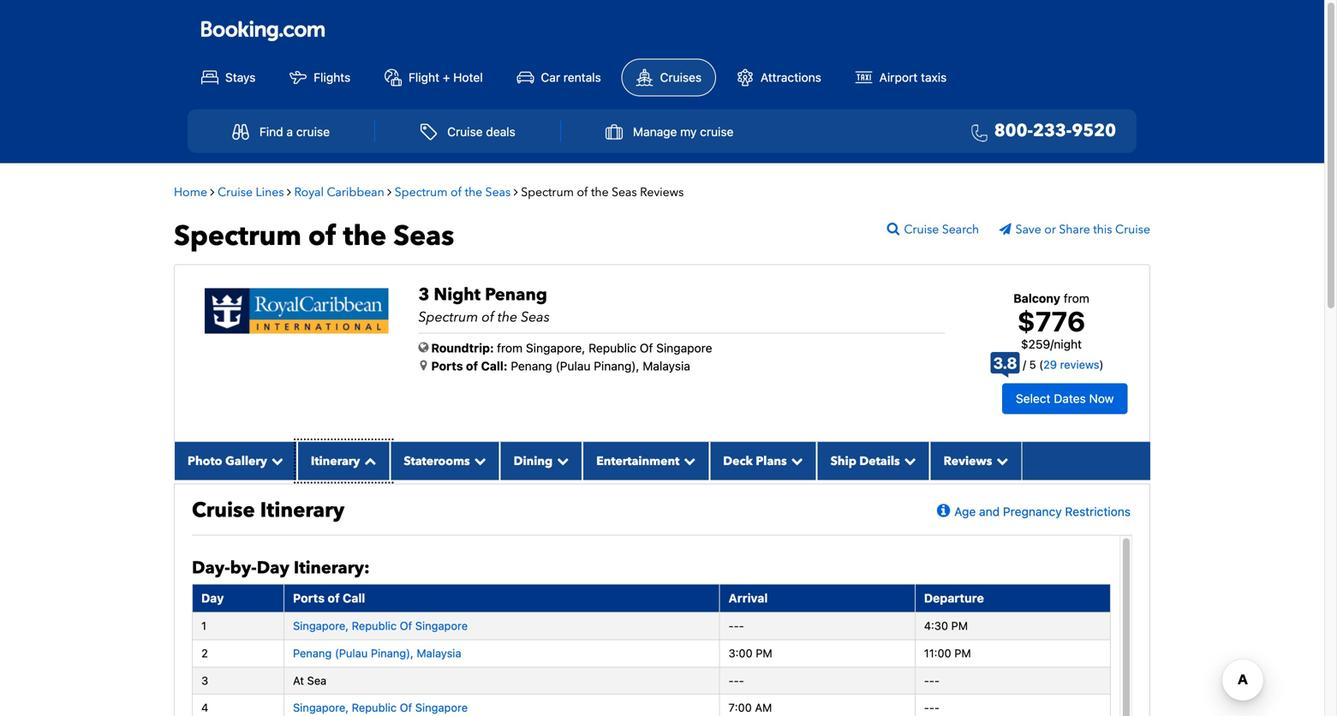Task type: locate. For each thing, give the bounding box(es) containing it.
0 vertical spatial singapore, republic of singapore link
[[293, 619, 468, 632]]

2 chevron down image from the left
[[680, 455, 696, 467]]

cruise right my
[[700, 125, 734, 139]]

0 vertical spatial penang
[[485, 283, 547, 307]]

booking.com home image
[[201, 20, 325, 43]]

penang right night
[[485, 283, 547, 307]]

cruise
[[447, 125, 483, 139], [218, 184, 253, 201], [904, 222, 939, 238], [1115, 222, 1151, 238], [192, 496, 255, 525]]

chevron down image for deck plans
[[787, 455, 803, 467]]

0 vertical spatial (pulau
[[556, 359, 591, 373]]

3 left night
[[419, 283, 430, 307]]

itinerary button
[[297, 442, 390, 480]]

0 vertical spatial /
[[1051, 337, 1054, 351]]

4
[[201, 701, 208, 714]]

reviews
[[1060, 358, 1100, 371]]

2 cruise from the left
[[700, 125, 734, 139]]

cruise itinerary
[[192, 496, 345, 525]]

1 horizontal spatial ports
[[431, 359, 463, 373]]

pm right 3:00
[[756, 647, 773, 660]]

airport taxis
[[880, 70, 947, 85]]

airport
[[880, 70, 918, 85]]

0 horizontal spatial angle right image
[[210, 186, 215, 198]]

cruise for cruise search
[[904, 222, 939, 238]]

spectrum inside 3 night penang spectrum of the seas
[[419, 308, 478, 327]]

republic up penang (pulau pinang), malaysia
[[352, 619, 397, 632]]

spectrum down night
[[419, 308, 478, 327]]

pm right the 11:00
[[955, 647, 971, 660]]

chevron down image inside deck plans dropdown button
[[787, 455, 803, 467]]

1 chevron down image from the left
[[267, 455, 283, 467]]

ship details button
[[817, 442, 930, 480]]

republic for 4
[[352, 701, 397, 714]]

of for 1
[[400, 619, 412, 632]]

0 horizontal spatial 3
[[201, 674, 208, 687]]

lines
[[256, 184, 284, 201]]

(pulau down roundtrip: from singapore, republic of singapore
[[556, 359, 591, 373]]

0 vertical spatial itinerary
[[311, 453, 360, 469]]

ports for ports of call: penang (pulau pinang), malaysia
[[431, 359, 463, 373]]

3 chevron down image from the left
[[787, 455, 803, 467]]

3 up 4
[[201, 674, 208, 687]]

chevron down image inside photo gallery dropdown button
[[267, 455, 283, 467]]

singapore, republic of singapore down the "penang (pulau pinang), malaysia" link
[[293, 701, 468, 714]]

0 vertical spatial singapore, republic of singapore
[[293, 619, 468, 632]]

1 vertical spatial republic
[[352, 619, 397, 632]]

11:00
[[924, 647, 952, 660]]

ports right map marker image
[[431, 359, 463, 373]]

chevron down image inside entertainment dropdown button
[[680, 455, 696, 467]]

penang up at sea
[[293, 647, 332, 660]]

of up roundtrip: at the top
[[482, 308, 494, 327]]

1 horizontal spatial reviews
[[944, 453, 992, 469]]

singapore, republic of singapore up the "penang (pulau pinang), malaysia" link
[[293, 619, 468, 632]]

sea
[[307, 674, 327, 687]]

dining button
[[500, 442, 583, 480]]

of
[[640, 341, 653, 355], [400, 619, 412, 632], [400, 701, 412, 714]]

3 inside 3 night penang spectrum of the seas
[[419, 283, 430, 307]]

reviews
[[640, 184, 684, 201], [944, 453, 992, 469]]

from for singapore,
[[497, 341, 523, 355]]

pm for 4:30 pm
[[951, 619, 968, 632]]

chevron down image inside the ship details "dropdown button"
[[900, 455, 916, 467]]

chevron down image for dining
[[553, 455, 569, 467]]

cruise for find a cruise
[[296, 125, 330, 139]]

from
[[1064, 291, 1090, 305], [497, 341, 523, 355]]

republic
[[589, 341, 637, 355], [352, 619, 397, 632], [352, 701, 397, 714]]

2 chevron down image from the left
[[470, 455, 486, 467]]

chevron down image up cruise itinerary
[[267, 455, 283, 467]]

chevron down image for entertainment
[[680, 455, 696, 467]]

cruise down photo gallery
[[192, 496, 255, 525]]

0 horizontal spatial day
[[201, 591, 224, 605]]

singapore, republic of singapore link up the "penang (pulau pinang), malaysia" link
[[293, 619, 468, 632]]

chevron down image for reviews
[[992, 455, 1009, 467]]

1 horizontal spatial cruise
[[700, 125, 734, 139]]

singapore, for 1
[[293, 619, 349, 632]]

ports for ports of call
[[293, 591, 325, 605]]

---
[[729, 619, 744, 632], [729, 674, 744, 687], [924, 674, 940, 687], [924, 701, 940, 714]]

3 chevron down image from the left
[[900, 455, 916, 467]]

flight + hotel link
[[371, 60, 497, 96]]

cruise inside 'link'
[[296, 125, 330, 139]]

chevron down image for staterooms
[[470, 455, 486, 467]]

singapore, up ports of call: penang (pulau pinang), malaysia
[[526, 341, 585, 355]]

singapore, republic of singapore link down the "penang (pulau pinang), malaysia" link
[[293, 701, 468, 714]]

the down caribbean
[[343, 218, 387, 255]]

taxis
[[921, 70, 947, 85]]

$259
[[1021, 337, 1051, 351]]

pregnancy
[[1003, 504, 1062, 519]]

0 vertical spatial republic
[[589, 341, 637, 355]]

1 vertical spatial ports
[[293, 591, 325, 605]]

0 horizontal spatial cruise
[[296, 125, 330, 139]]

2 vertical spatial republic
[[352, 701, 397, 714]]

select          dates now link
[[1002, 383, 1128, 414]]

3 for 3
[[201, 674, 208, 687]]

/ inside 3.8 / 5 ( 29 reviews )
[[1023, 358, 1026, 371]]

)
[[1100, 358, 1104, 371]]

republic for 1
[[352, 619, 397, 632]]

0 vertical spatial ports
[[431, 359, 463, 373]]

staterooms button
[[390, 442, 500, 480]]

age and pregnancy restrictions link
[[931, 503, 1131, 520]]

2 horizontal spatial angle right image
[[387, 186, 392, 198]]

0 vertical spatial from
[[1064, 291, 1090, 305]]

/ inside the balcony from $776 $259 / night
[[1051, 337, 1054, 351]]

0 horizontal spatial chevron down image
[[267, 455, 283, 467]]

1 vertical spatial from
[[497, 341, 523, 355]]

manage my cruise button
[[587, 115, 752, 148]]

of down royal
[[308, 218, 336, 255]]

cruise right the a
[[296, 125, 330, 139]]

attractions
[[761, 70, 821, 85]]

4 chevron down image from the left
[[992, 455, 1009, 467]]

singapore, republic of singapore link for 1
[[293, 619, 468, 632]]

ports
[[431, 359, 463, 373], [293, 591, 325, 605]]

ports down itinerary:
[[293, 591, 325, 605]]

or
[[1045, 222, 1056, 238]]

2 vertical spatial singapore,
[[293, 701, 349, 714]]

/ up 3.8 / 5 ( 29 reviews )
[[1051, 337, 1054, 351]]

find a cruise link
[[214, 115, 349, 148]]

chevron down image right ship
[[900, 455, 916, 467]]

itinerary up the day-by-day itinerary:
[[260, 496, 345, 525]]

reviews down manage
[[640, 184, 684, 201]]

chevron down image inside staterooms 'dropdown button'
[[470, 455, 486, 467]]

1 horizontal spatial /
[[1051, 337, 1054, 351]]

3 angle right image from the left
[[387, 186, 392, 198]]

ports of call: penang (pulau pinang), malaysia
[[431, 359, 690, 373]]

$776
[[1018, 305, 1086, 338]]

cruise left search
[[904, 222, 939, 238]]

spectrum of the seas down royal
[[174, 218, 454, 255]]

0 horizontal spatial /
[[1023, 358, 1026, 371]]

pm
[[951, 619, 968, 632], [756, 647, 773, 660], [955, 647, 971, 660]]

cruises link
[[622, 59, 716, 96]]

stays
[[225, 70, 256, 85]]

flight
[[409, 70, 439, 85]]

cruise
[[296, 125, 330, 139], [700, 125, 734, 139]]

and
[[979, 504, 1000, 519]]

from right balcony
[[1064, 291, 1090, 305]]

1 vertical spatial /
[[1023, 358, 1026, 371]]

1 vertical spatial malaysia
[[417, 647, 461, 660]]

1 horizontal spatial chevron down image
[[470, 455, 486, 467]]

1 vertical spatial reviews
[[944, 453, 992, 469]]

the right angle right icon
[[591, 184, 609, 201]]

1 vertical spatial singapore,
[[293, 619, 349, 632]]

/ left '5' at bottom
[[1023, 358, 1026, 371]]

cruise left deals at the top of the page
[[447, 125, 483, 139]]

manage
[[633, 125, 677, 139]]

0 vertical spatial singapore
[[656, 341, 712, 355]]

seas down 'spectrum of the seas' link
[[393, 218, 454, 255]]

seas down manage
[[612, 184, 637, 201]]

reviews up the age
[[944, 453, 992, 469]]

1 vertical spatial itinerary
[[260, 496, 345, 525]]

2 singapore, republic of singapore from the top
[[293, 701, 468, 714]]

1 horizontal spatial angle right image
[[287, 186, 291, 198]]

1 horizontal spatial day
[[257, 556, 289, 580]]

1 vertical spatial (pulau
[[335, 647, 368, 660]]

800-233-9520 link
[[964, 119, 1116, 144]]

itinerary up cruise itinerary
[[311, 453, 360, 469]]

royal caribbean
[[294, 184, 384, 201]]

the up call:
[[498, 308, 518, 327]]

-
[[729, 619, 734, 632], [734, 619, 739, 632], [739, 619, 744, 632], [729, 674, 734, 687], [734, 674, 739, 687], [739, 674, 744, 687], [924, 674, 929, 687], [929, 674, 935, 687], [935, 674, 940, 687], [924, 701, 929, 714], [929, 701, 935, 714], [935, 701, 940, 714]]

0 vertical spatial 3
[[419, 283, 430, 307]]

angle right image right caribbean
[[387, 186, 392, 198]]

1 vertical spatial spectrum of the seas
[[174, 218, 454, 255]]

share
[[1059, 222, 1090, 238]]

1 horizontal spatial from
[[1064, 291, 1090, 305]]

2 singapore, republic of singapore link from the top
[[293, 701, 468, 714]]

cruise search
[[904, 222, 979, 238]]

chevron down image left 'deck'
[[680, 455, 696, 467]]

itinerary inside dropdown button
[[311, 453, 360, 469]]

cruise inside travel menu 'navigation'
[[447, 125, 483, 139]]

from inside the balcony from $776 $259 / night
[[1064, 291, 1090, 305]]

balcony from $776 $259 / night
[[1014, 291, 1090, 351]]

call:
[[481, 359, 508, 373]]

2 angle right image from the left
[[287, 186, 291, 198]]

0 vertical spatial singapore,
[[526, 341, 585, 355]]

angle right image
[[210, 186, 215, 198], [287, 186, 291, 198], [387, 186, 392, 198]]

0 horizontal spatial pinang),
[[371, 647, 414, 660]]

day
[[257, 556, 289, 580], [201, 591, 224, 605]]

0 horizontal spatial ports
[[293, 591, 325, 605]]

/
[[1051, 337, 1054, 351], [1023, 358, 1026, 371]]

penang right call:
[[511, 359, 552, 373]]

29 reviews link
[[1044, 358, 1100, 371]]

chevron down image inside the reviews dropdown button
[[992, 455, 1009, 467]]

1 chevron down image from the left
[[553, 455, 569, 467]]

cruise for cruise deals
[[447, 125, 483, 139]]

1 singapore, republic of singapore link from the top
[[293, 619, 468, 632]]

1 vertical spatial of
[[400, 619, 412, 632]]

select          dates now
[[1016, 391, 1114, 406]]

3 for 3 night penang spectrum of the seas
[[419, 283, 430, 307]]

spectrum of the seas
[[395, 184, 511, 201], [174, 218, 454, 255]]

at
[[293, 674, 304, 687]]

am
[[755, 701, 772, 714]]

penang (pulau pinang), malaysia
[[293, 647, 461, 660]]

day-by-day itinerary:
[[192, 556, 370, 580]]

chevron down image
[[267, 455, 283, 467], [470, 455, 486, 467], [900, 455, 916, 467]]

singapore, republic of singapore
[[293, 619, 468, 632], [293, 701, 468, 714]]

cruise deals
[[447, 125, 516, 139]]

spectrum of the seas down cruise deals link
[[395, 184, 511, 201]]

chevron down image left ship
[[787, 455, 803, 467]]

singapore, down sea
[[293, 701, 349, 714]]

angle right image right lines
[[287, 186, 291, 198]]

seas up roundtrip: from singapore, republic of singapore
[[521, 308, 550, 327]]

angle right image for cruise
[[287, 186, 291, 198]]

4:30 pm
[[924, 619, 968, 632]]

home link
[[174, 184, 207, 201]]

1 horizontal spatial (pulau
[[556, 359, 591, 373]]

pm right 4:30
[[951, 619, 968, 632]]

cruise inside "dropdown button"
[[700, 125, 734, 139]]

angle right image right home link
[[210, 186, 215, 198]]

day up 1
[[201, 591, 224, 605]]

1 vertical spatial 3
[[201, 674, 208, 687]]

1 horizontal spatial pinang),
[[594, 359, 640, 373]]

2 vertical spatial penang
[[293, 647, 332, 660]]

seas inside 3 night penang spectrum of the seas
[[521, 308, 550, 327]]

chevron down image up and
[[992, 455, 1009, 467]]

3
[[419, 283, 430, 307], [201, 674, 208, 687]]

1 vertical spatial singapore
[[415, 619, 468, 632]]

2 vertical spatial of
[[400, 701, 412, 714]]

ship details
[[831, 453, 900, 469]]

0 vertical spatial reviews
[[640, 184, 684, 201]]

chevron down image left entertainment
[[553, 455, 569, 467]]

chevron down image inside the dining "dropdown button"
[[553, 455, 569, 467]]

1 cruise from the left
[[296, 125, 330, 139]]

of inside 3 night penang spectrum of the seas
[[482, 308, 494, 327]]

2 horizontal spatial chevron down image
[[900, 455, 916, 467]]

0 horizontal spatial from
[[497, 341, 523, 355]]

singapore, down ports of call
[[293, 619, 349, 632]]

0 vertical spatial malaysia
[[643, 359, 690, 373]]

republic down the "penang (pulau pinang), malaysia" link
[[352, 701, 397, 714]]

ship
[[831, 453, 857, 469]]

penang
[[485, 283, 547, 307], [511, 359, 552, 373], [293, 647, 332, 660]]

chevron down image
[[553, 455, 569, 467], [680, 455, 696, 467], [787, 455, 803, 467], [992, 455, 1009, 467]]

1 singapore, republic of singapore from the top
[[293, 619, 468, 632]]

paper plane image
[[999, 223, 1016, 235]]

2 vertical spatial singapore
[[415, 701, 468, 714]]

chevron down image left dining
[[470, 455, 486, 467]]

day down cruise itinerary
[[257, 556, 289, 580]]

1 vertical spatial singapore, republic of singapore
[[293, 701, 468, 714]]

1 horizontal spatial 3
[[419, 283, 430, 307]]

1 vertical spatial singapore, republic of singapore link
[[293, 701, 468, 714]]

call
[[343, 591, 365, 605]]

from up call:
[[497, 341, 523, 355]]

(pulau down call
[[335, 647, 368, 660]]

singapore,
[[526, 341, 585, 355], [293, 619, 349, 632], [293, 701, 349, 714]]

9520
[[1072, 119, 1116, 143]]

singapore, republic of singapore link
[[293, 619, 468, 632], [293, 701, 468, 714]]

republic up ports of call: penang (pulau pinang), malaysia
[[589, 341, 637, 355]]

cruise left lines
[[218, 184, 253, 201]]



Task type: describe. For each thing, give the bounding box(es) containing it.
caribbean
[[327, 184, 384, 201]]

1 vertical spatial day
[[201, 591, 224, 605]]

singapore, for 4
[[293, 701, 349, 714]]

deals
[[486, 125, 516, 139]]

select
[[1016, 391, 1051, 406]]

flights
[[314, 70, 351, 85]]

1 horizontal spatial malaysia
[[643, 359, 690, 373]]

singapore, republic of singapore for 4
[[293, 701, 468, 714]]

car rentals link
[[503, 60, 615, 96]]

restrictions
[[1065, 504, 1131, 519]]

rentals
[[564, 70, 601, 85]]

save or share this cruise
[[1016, 222, 1151, 238]]

the inside 3 night penang spectrum of the seas
[[498, 308, 518, 327]]

0 vertical spatial day
[[257, 556, 289, 580]]

0 vertical spatial pinang),
[[594, 359, 640, 373]]

cruise for cruise itinerary
[[192, 496, 255, 525]]

now
[[1089, 391, 1114, 406]]

save or share this cruise link
[[999, 222, 1151, 238]]

7:00 am
[[729, 701, 772, 714]]

from for $776
[[1064, 291, 1090, 305]]

photo gallery button
[[174, 442, 297, 480]]

departure
[[924, 591, 984, 605]]

cruise deals link
[[401, 115, 534, 148]]

roundtrip:
[[431, 341, 494, 355]]

3.8 / 5 ( 29 reviews )
[[993, 354, 1104, 372]]

roundtrip: from singapore, republic of singapore
[[431, 341, 712, 355]]

itinerary:
[[294, 556, 370, 580]]

1 vertical spatial pinang),
[[371, 647, 414, 660]]

of right angle right icon
[[577, 184, 588, 201]]

0 horizontal spatial (pulau
[[335, 647, 368, 660]]

chevron down image for ship details
[[900, 455, 916, 467]]

ports of call
[[293, 591, 365, 605]]

+
[[443, 70, 450, 85]]

manage my cruise
[[633, 125, 734, 139]]

of left call
[[328, 591, 340, 605]]

my
[[680, 125, 697, 139]]

29
[[1044, 358, 1057, 371]]

0 horizontal spatial reviews
[[640, 184, 684, 201]]

search image
[[887, 222, 904, 236]]

2
[[201, 647, 208, 660]]

at sea
[[293, 674, 327, 687]]

1 vertical spatial penang
[[511, 359, 552, 373]]

attractions link
[[723, 60, 835, 96]]

arrival
[[729, 591, 768, 605]]

seas left angle right icon
[[485, 184, 511, 201]]

find a cruise
[[260, 125, 330, 139]]

1 angle right image from the left
[[210, 186, 215, 198]]

angle right image for royal
[[387, 186, 392, 198]]

spectrum of the seas link
[[395, 184, 514, 201]]

car rentals
[[541, 70, 601, 85]]

stays link
[[188, 60, 269, 96]]

royal
[[294, 184, 324, 201]]

flight + hotel
[[409, 70, 483, 85]]

royal caribbean link
[[294, 184, 384, 201]]

age and pregnancy restrictions
[[955, 504, 1131, 519]]

dining
[[514, 453, 553, 469]]

day-
[[192, 556, 230, 580]]

singapore for 1
[[415, 619, 468, 632]]

cruise for cruise lines
[[218, 184, 253, 201]]

0 vertical spatial of
[[640, 341, 653, 355]]

spectrum right caribbean
[[395, 184, 448, 201]]

cruise lines link
[[218, 184, 284, 201]]

cruise lines
[[218, 184, 284, 201]]

of left angle right icon
[[451, 184, 462, 201]]

plans
[[756, 453, 787, 469]]

search
[[942, 222, 979, 238]]

car
[[541, 70, 560, 85]]

flights link
[[276, 60, 364, 96]]

a
[[286, 125, 293, 139]]

cruise search link
[[887, 222, 996, 238]]

the left angle right icon
[[465, 184, 482, 201]]

1
[[201, 619, 206, 632]]

spectrum right angle right icon
[[521, 184, 574, 201]]

of down roundtrip: at the top
[[466, 359, 478, 373]]

0 vertical spatial spectrum of the seas
[[395, 184, 511, 201]]

this
[[1093, 222, 1112, 238]]

spectrum of the seas reviews
[[521, 184, 684, 201]]

deck
[[723, 453, 753, 469]]

map marker image
[[420, 359, 427, 371]]

3:00
[[729, 647, 753, 660]]

7:00
[[729, 701, 752, 714]]

11:00 pm
[[924, 647, 971, 660]]

info circle image
[[931, 503, 955, 520]]

photo gallery
[[188, 453, 267, 469]]

singapore, republic of singapore link for 4
[[293, 701, 468, 714]]

3:00 pm
[[729, 647, 773, 660]]

reviews inside dropdown button
[[944, 453, 992, 469]]

balcony
[[1014, 291, 1061, 305]]

chevron up image
[[360, 455, 376, 467]]

5
[[1029, 358, 1036, 371]]

chevron down image for photo gallery
[[267, 455, 283, 467]]

hotel
[[453, 70, 483, 85]]

deck plans
[[723, 453, 787, 469]]

pm for 3:00 pm
[[756, 647, 773, 660]]

royal caribbean image
[[205, 288, 389, 334]]

spectrum down cruise lines
[[174, 218, 301, 255]]

reviews button
[[930, 442, 1022, 480]]

penang inside 3 night penang spectrum of the seas
[[485, 283, 547, 307]]

penang (pulau pinang), malaysia link
[[293, 647, 461, 660]]

save
[[1016, 222, 1042, 238]]

entertainment button
[[583, 442, 710, 480]]

singapore for 4
[[415, 701, 468, 714]]

singapore, republic of singapore for 1
[[293, 619, 468, 632]]

gallery
[[225, 453, 267, 469]]

by-
[[230, 556, 257, 580]]

cruise for manage my cruise
[[700, 125, 734, 139]]

of for 4
[[400, 701, 412, 714]]

travel menu navigation
[[188, 109, 1137, 153]]

airport taxis link
[[842, 60, 961, 96]]

globe image
[[419, 341, 429, 353]]

spectrum of the seas main content
[[165, 172, 1159, 716]]

angle right image
[[514, 186, 518, 198]]

home
[[174, 184, 207, 201]]

cruise right this at top right
[[1115, 222, 1151, 238]]

pm for 11:00 pm
[[955, 647, 971, 660]]

dates
[[1054, 391, 1086, 406]]

0 horizontal spatial malaysia
[[417, 647, 461, 660]]

night
[[1054, 337, 1082, 351]]

3 night penang spectrum of the seas
[[419, 283, 550, 327]]



Task type: vqa. For each thing, say whether or not it's contained in the screenshot.
the 3 Night Penang Spectrum of the Seas
yes



